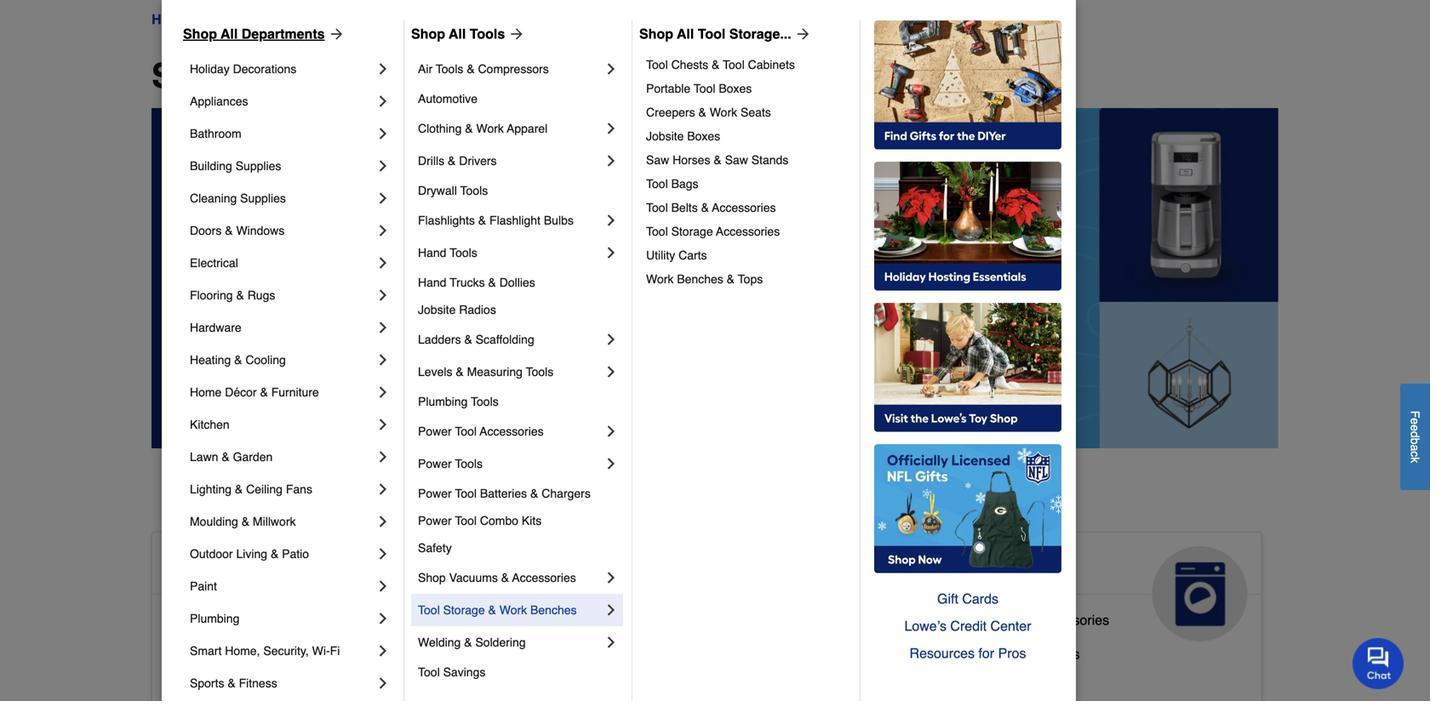 Task type: vqa. For each thing, say whether or not it's contained in the screenshot.
"Appliance Parts & Accessories"
yes



Task type: describe. For each thing, give the bounding box(es) containing it.
tool up portable
[[646, 58, 668, 72]]

kitchen
[[190, 418, 230, 432]]

& right horses
[[714, 153, 722, 167]]

animal & pet care link
[[532, 533, 882, 642]]

tool down welding
[[418, 666, 440, 680]]

arrow right image for shop all tools
[[505, 26, 526, 43]]

chevron right image for building supplies
[[375, 158, 392, 175]]

& left rugs
[[236, 289, 244, 302]]

hardware
[[190, 321, 242, 335]]

cards
[[963, 591, 999, 607]]

accessible bedroom link
[[166, 643, 290, 677]]

shop all tools link
[[411, 24, 526, 44]]

chevron right image for bathroom
[[375, 125, 392, 142]]

1 e from the top
[[1409, 418, 1423, 425]]

work up welding & soldering link
[[500, 604, 527, 617]]

accessories for appliance parts & accessories
[[1037, 613, 1110, 628]]

tool left combo
[[455, 514, 477, 528]]

chevron right image for plumbing
[[375, 611, 392, 628]]

1 vertical spatial bathroom
[[235, 613, 294, 628]]

resources for pros
[[910, 646, 1027, 662]]

flooring
[[190, 289, 233, 302]]

appliances image
[[1153, 547, 1248, 642]]

saw horses & saw stands
[[646, 153, 789, 167]]

chevron right image for power tools
[[603, 456, 620, 473]]

tool belts & accessories link
[[646, 196, 848, 220]]

lighting & ceiling fans link
[[190, 473, 375, 506]]

& right vacuums
[[501, 571, 509, 585]]

shop for shop vacuums & accessories
[[418, 571, 446, 585]]

moulding & millwork link
[[190, 506, 375, 538]]

windows
[[236, 224, 285, 238]]

chevron right image for doors & windows
[[375, 222, 392, 239]]

& right 'belts'
[[701, 201, 709, 215]]

power tool combo kits link
[[418, 508, 620, 535]]

chevron right image for tool storage & work benches
[[603, 602, 620, 619]]

& right clothing
[[465, 122, 473, 135]]

doors & windows link
[[190, 215, 375, 247]]

lawn
[[190, 451, 218, 464]]

accessible for accessible entry & home
[[166, 681, 231, 697]]

tops
[[738, 273, 763, 286]]

portable tool boxes link
[[646, 77, 848, 100]]

utility carts
[[646, 249, 707, 262]]

chevron right image for levels & measuring tools
[[603, 364, 620, 381]]

power tool accessories link
[[418, 416, 603, 448]]

1 vertical spatial boxes
[[687, 129, 721, 143]]

levels & measuring tools
[[418, 365, 554, 379]]

plumbing for plumbing
[[190, 612, 240, 626]]

for
[[979, 646, 995, 662]]

1 vertical spatial benches
[[531, 604, 577, 617]]

chat invite button image
[[1353, 638, 1405, 690]]

hand for hand trucks & dollies
[[418, 276, 447, 290]]

resources
[[910, 646, 975, 662]]

chevron right image for lawn & garden
[[375, 449, 392, 466]]

air tools & compressors link
[[418, 53, 603, 85]]

drivers
[[459, 154, 497, 168]]

work left "seats"
[[710, 106, 738, 119]]

a
[[1409, 445, 1423, 451]]

livestock
[[546, 640, 602, 656]]

flashlight
[[490, 214, 541, 227]]

dollies
[[500, 276, 535, 290]]

shop all tool storage...
[[640, 26, 792, 42]]

doors & windows
[[190, 224, 285, 238]]

departments up 'holiday decorations'
[[204, 11, 282, 27]]

tool up utility
[[646, 225, 668, 238]]

0 vertical spatial bathroom
[[190, 127, 242, 141]]

& down accessible bedroom link
[[228, 677, 236, 691]]

tool inside 'link'
[[694, 82, 716, 95]]

tools up plumbing tools link
[[526, 365, 554, 379]]

chevron right image for air tools & compressors
[[603, 60, 620, 77]]

shop for shop all tools
[[411, 26, 445, 42]]

power for power tool combo kits
[[418, 514, 452, 528]]

measuring
[[467, 365, 523, 379]]

chevron right image for flashlights & flashlight bulbs
[[603, 212, 620, 229]]

storage for &
[[443, 604, 485, 617]]

moulding & millwork
[[190, 515, 296, 529]]

millwork
[[253, 515, 296, 529]]

gift cards
[[938, 591, 999, 607]]

departments for shop
[[242, 26, 325, 42]]

holiday decorations
[[190, 62, 297, 76]]

stands
[[752, 153, 789, 167]]

pet beds, houses, & furniture link
[[546, 670, 730, 702]]

sports
[[190, 677, 224, 691]]

& right doors
[[225, 224, 233, 238]]

safety
[[418, 542, 452, 555]]

pros
[[999, 646, 1027, 662]]

accessible for accessible bathroom
[[166, 613, 231, 628]]

tool down plumbing tools
[[455, 425, 477, 439]]

home link
[[152, 9, 189, 30]]

& left cooling
[[234, 353, 242, 367]]

horses
[[673, 153, 711, 167]]

& right entry at the left bottom
[[271, 681, 280, 697]]

chevron right image for welding & soldering
[[603, 634, 620, 651]]

compressors
[[478, 62, 549, 76]]

accessories down tool belts & accessories link
[[716, 225, 780, 238]]

tools for hand tools
[[450, 246, 478, 260]]

power for power tool batteries & chargers
[[418, 487, 452, 501]]

houses,
[[608, 674, 658, 690]]

trucks
[[450, 276, 485, 290]]

tool savings link
[[418, 659, 620, 686]]

& right welding
[[464, 636, 472, 650]]

welding & soldering
[[418, 636, 526, 650]]

animal & pet care image
[[773, 547, 869, 642]]

outdoor living & patio
[[190, 548, 309, 561]]

chevron right image for cleaning supplies
[[375, 190, 392, 207]]

electrical
[[190, 256, 238, 270]]

1 vertical spatial appliances
[[925, 553, 1052, 581]]

hand trucks & dollies link
[[418, 269, 620, 296]]

& inside animal & pet care
[[632, 553, 649, 581]]

home décor & furniture link
[[190, 376, 375, 409]]

jobsite radios link
[[418, 296, 620, 324]]

& right drills
[[448, 154, 456, 168]]

heating
[[190, 353, 231, 367]]

chevron right image for hardware
[[375, 319, 392, 336]]

clothing & work apparel
[[418, 122, 548, 135]]

shop all departments link
[[183, 24, 345, 44]]

& right houses,
[[662, 674, 671, 690]]

heating & cooling link
[[190, 344, 375, 376]]

cooling
[[246, 353, 286, 367]]

flooring & rugs
[[190, 289, 275, 302]]

soldering
[[476, 636, 526, 650]]

accessible home image
[[394, 547, 489, 642]]

all for shop all tools
[[449, 26, 466, 42]]

chevron right image for lighting & ceiling fans
[[375, 481, 392, 498]]

flashlights & flashlight bulbs
[[418, 214, 574, 227]]

d
[[1409, 431, 1423, 438]]

chevron right image for shop vacuums & accessories
[[603, 570, 620, 587]]

& left ceiling
[[235, 483, 243, 496]]

power tool combo kits
[[418, 514, 542, 528]]

& right trucks on the top left of page
[[488, 276, 496, 290]]

2 e from the top
[[1409, 425, 1423, 432]]

tool storage accessories
[[646, 225, 780, 238]]

chevron right image for smart home, security, wi-fi
[[375, 643, 392, 660]]

flashlights
[[418, 214, 475, 227]]

chevron right image for home décor & furniture
[[375, 384, 392, 401]]

jobsite for jobsite radios
[[418, 303, 456, 317]]

jobsite radios
[[418, 303, 496, 317]]

plumbing tools
[[418, 395, 499, 409]]

chevron right image for ladders & scaffolding
[[603, 331, 620, 348]]

tools for drywall tools
[[460, 184, 488, 198]]

b
[[1409, 438, 1423, 445]]

arrow right image for shop all tool storage...
[[792, 26, 812, 43]]

power tools
[[418, 457, 483, 471]]

& up the kits
[[531, 487, 539, 501]]

paint
[[190, 580, 217, 594]]

cleaning
[[190, 192, 237, 205]]

credit
[[951, 619, 987, 634]]

supplies for livestock supplies
[[606, 640, 658, 656]]

cleaning supplies link
[[190, 182, 375, 215]]

creepers & work seats link
[[646, 100, 848, 124]]

patio
[[282, 548, 309, 561]]

tool storage accessories link
[[646, 220, 848, 244]]

chevron right image for clothing & work apparel
[[603, 120, 620, 137]]

chevron right image for appliances
[[375, 93, 392, 110]]

care
[[546, 581, 599, 608]]

0 horizontal spatial appliances link
[[190, 85, 375, 118]]

pet inside animal & pet care
[[655, 553, 693, 581]]

tool up portable tool boxes 'link'
[[723, 58, 745, 72]]

supplies for cleaning supplies
[[240, 192, 286, 205]]

1 vertical spatial furniture
[[675, 674, 730, 690]]



Task type: locate. For each thing, give the bounding box(es) containing it.
tool left 'belts'
[[646, 201, 668, 215]]

supplies inside cleaning supplies link
[[240, 192, 286, 205]]

accessories for tool belts & accessories
[[712, 201, 776, 215]]

power down "power tools"
[[418, 487, 452, 501]]

tools down levels & measuring tools
[[471, 395, 499, 409]]

hand for hand tools
[[418, 246, 447, 260]]

1 vertical spatial pet
[[546, 674, 566, 690]]

shop for shop all departments
[[183, 26, 217, 42]]

animal
[[546, 553, 625, 581]]

1 horizontal spatial plumbing
[[418, 395, 468, 409]]

tool inside "link"
[[698, 26, 726, 42]]

supplies up houses,
[[606, 640, 658, 656]]

all for shop all departments
[[246, 56, 288, 95]]

& left tops
[[727, 273, 735, 286]]

1 shop from the left
[[183, 26, 217, 42]]

chevron right image for moulding & millwork
[[375, 514, 392, 531]]

benches down carts
[[677, 273, 724, 286]]

hand down flashlights
[[418, 246, 447, 260]]

0 horizontal spatial benches
[[531, 604, 577, 617]]

lawn & garden link
[[190, 441, 375, 473]]

vacuums
[[449, 571, 498, 585]]

3 accessible from the top
[[166, 647, 231, 662]]

shop down home "link" at the left of page
[[152, 56, 237, 95]]

tool up creepers & work seats
[[694, 82, 716, 95]]

tools right air
[[436, 62, 464, 76]]

all for shop all departments
[[221, 26, 238, 42]]

power inside power tool combo kits link
[[418, 514, 452, 528]]

shop vacuums & accessories
[[418, 571, 576, 585]]

& down 'portable tool boxes'
[[699, 106, 707, 119]]

chevron right image for electrical
[[375, 255, 392, 272]]

enjoy savings year-round. no matter what you're shopping for, find what you need at a great price. image
[[152, 108, 1279, 449]]

0 horizontal spatial arrow right image
[[505, 26, 526, 43]]

& inside 'link'
[[987, 647, 996, 662]]

accessories down "safety" link
[[512, 571, 576, 585]]

home
[[152, 11, 189, 27], [190, 386, 222, 399], [297, 553, 364, 581], [283, 681, 320, 697]]

automotive
[[418, 92, 478, 106]]

accessible for accessible home
[[166, 553, 291, 581]]

power tool accessories
[[418, 425, 544, 439]]

4 power from the top
[[418, 514, 452, 528]]

boxes down tool chests & tool cabinets link
[[719, 82, 752, 95]]

2 vertical spatial supplies
[[606, 640, 658, 656]]

1 horizontal spatial shop
[[418, 571, 446, 585]]

shop all tools
[[411, 26, 505, 42]]

accessories up tool storage accessories link
[[712, 201, 776, 215]]

boxes down creepers & work seats
[[687, 129, 721, 143]]

power for power tool accessories
[[418, 425, 452, 439]]

chillers
[[1035, 647, 1080, 662]]

0 vertical spatial shop
[[152, 56, 237, 95]]

appliances link up chillers
[[911, 533, 1262, 642]]

supplies for building supplies
[[236, 159, 281, 173]]

shop down safety
[[418, 571, 446, 585]]

lowe's credit center link
[[875, 613, 1062, 640]]

chests
[[672, 58, 709, 72]]

tool up power tool combo kits
[[455, 487, 477, 501]]

0 vertical spatial boxes
[[719, 82, 752, 95]]

power down power tool accessories
[[418, 457, 452, 471]]

tool up tool chests & tool cabinets
[[698, 26, 726, 42]]

& left the millwork
[[242, 515, 250, 529]]

1 arrow right image from the left
[[505, 26, 526, 43]]

jobsite boxes
[[646, 129, 721, 143]]

all up 'holiday decorations'
[[221, 26, 238, 42]]

0 vertical spatial appliances link
[[190, 85, 375, 118]]

1 vertical spatial appliances link
[[911, 533, 1262, 642]]

0 vertical spatial jobsite
[[646, 129, 684, 143]]

& left patio
[[271, 548, 279, 561]]

4 accessible from the top
[[166, 681, 231, 697]]

0 horizontal spatial shop
[[152, 56, 237, 95]]

1 accessible from the top
[[166, 553, 291, 581]]

power
[[418, 425, 452, 439], [418, 457, 452, 471], [418, 487, 452, 501], [418, 514, 452, 528]]

appliances
[[190, 95, 248, 108], [925, 553, 1052, 581]]

arrow right image up cabinets
[[792, 26, 812, 43]]

plumbing up smart
[[190, 612, 240, 626]]

storage
[[672, 225, 713, 238], [443, 604, 485, 617]]

3 shop from the left
[[640, 26, 674, 42]]

1 horizontal spatial appliances link
[[911, 533, 1262, 642]]

accessible for accessible bedroom
[[166, 647, 231, 662]]

1 horizontal spatial shop
[[411, 26, 445, 42]]

holiday hosting essentials. image
[[875, 162, 1062, 291]]

air
[[418, 62, 433, 76]]

& left flashlight
[[478, 214, 486, 227]]

combo
[[480, 514, 519, 528]]

drywall tools
[[418, 184, 488, 198]]

outdoor living & patio link
[[190, 538, 375, 571]]

doors
[[190, 224, 222, 238]]

creepers & work seats
[[646, 106, 771, 119]]

shop for shop all tool storage...
[[640, 26, 674, 42]]

sports & fitness link
[[190, 668, 375, 700]]

& right levels
[[456, 365, 464, 379]]

fans
[[286, 483, 313, 496]]

appliances link down decorations
[[190, 85, 375, 118]]

appliances down holiday
[[190, 95, 248, 108]]

0 vertical spatial supplies
[[236, 159, 281, 173]]

welding
[[418, 636, 461, 650]]

0 vertical spatial plumbing
[[418, 395, 468, 409]]

moulding
[[190, 515, 238, 529]]

& left pros at right bottom
[[987, 647, 996, 662]]

0 horizontal spatial plumbing
[[190, 612, 240, 626]]

appliances up cards
[[925, 553, 1052, 581]]

0 horizontal spatial pet
[[546, 674, 566, 690]]

all down shop all departments link
[[246, 56, 288, 95]]

saw up tool bags
[[646, 153, 670, 167]]

chevron right image for sports & fitness
[[375, 675, 392, 692]]

f e e d b a c k button
[[1401, 384, 1431, 490]]

smart
[[190, 645, 222, 658]]

tools for plumbing tools
[[471, 395, 499, 409]]

1 horizontal spatial furniture
[[675, 674, 730, 690]]

& right décor
[[260, 386, 268, 399]]

tools down drivers
[[460, 184, 488, 198]]

0 horizontal spatial furniture
[[271, 386, 319, 399]]

chevron right image for drills & drivers
[[603, 152, 620, 169]]

shop
[[152, 56, 237, 95], [418, 571, 446, 585]]

beverage
[[925, 647, 983, 662]]

plumbing for plumbing tools
[[418, 395, 468, 409]]

plumbing down levels
[[418, 395, 468, 409]]

tool belts & accessories
[[646, 201, 776, 215]]

storage for accessories
[[672, 225, 713, 238]]

power for power tools
[[418, 457, 452, 471]]

lawn & garden
[[190, 451, 273, 464]]

& right chests
[[712, 58, 720, 72]]

fi
[[330, 645, 340, 658]]

plumbing link
[[190, 603, 375, 635]]

2 horizontal spatial shop
[[640, 26, 674, 42]]

utility carts link
[[646, 244, 848, 267]]

ceiling
[[246, 483, 283, 496]]

seats
[[741, 106, 771, 119]]

0 horizontal spatial shop
[[183, 26, 217, 42]]

accessible entry & home
[[166, 681, 320, 697]]

boxes
[[719, 82, 752, 95], [687, 129, 721, 143]]

1 vertical spatial hand
[[418, 276, 447, 290]]

departments up holiday decorations 'link'
[[242, 26, 325, 42]]

chevron right image for hand tools
[[603, 244, 620, 261]]

beverage & wine chillers link
[[925, 643, 1080, 677]]

all for shop all tool storage...
[[677, 26, 694, 42]]

2 accessible from the top
[[166, 613, 231, 628]]

1 saw from the left
[[646, 153, 670, 167]]

& right parts
[[1024, 613, 1033, 628]]

1 horizontal spatial appliances
[[925, 553, 1052, 581]]

wine
[[1000, 647, 1031, 662]]

& right animal
[[632, 553, 649, 581]]

1 horizontal spatial saw
[[725, 153, 748, 167]]

departments link
[[204, 9, 282, 30]]

pet beds, houses, & furniture
[[546, 674, 730, 690]]

chevron right image for holiday decorations
[[375, 60, 392, 77]]

accessories for shop vacuums & accessories
[[512, 571, 576, 585]]

officially licensed n f l gifts. shop now. image
[[875, 445, 1062, 574]]

shop all tool storage... link
[[640, 24, 812, 44]]

gift cards link
[[875, 586, 1062, 613]]

chevron right image for paint
[[375, 578, 392, 595]]

power up "power tools"
[[418, 425, 452, 439]]

hand inside hand tools link
[[418, 246, 447, 260]]

appliance
[[925, 613, 985, 628]]

1 horizontal spatial pet
[[655, 553, 693, 581]]

flashlights & flashlight bulbs link
[[418, 204, 603, 237]]

bathroom up smart home, security, wi-fi
[[235, 613, 294, 628]]

livestock supplies
[[546, 640, 658, 656]]

& down shop vacuums & accessories
[[488, 604, 496, 617]]

1 hand from the top
[[418, 246, 447, 260]]

chevron right image
[[375, 60, 392, 77], [603, 60, 620, 77], [603, 120, 620, 137], [603, 152, 620, 169], [375, 190, 392, 207], [603, 212, 620, 229], [375, 222, 392, 239], [603, 244, 620, 261], [375, 319, 392, 336], [375, 352, 392, 369], [375, 416, 392, 433], [375, 514, 392, 531], [375, 611, 392, 628], [375, 643, 392, 660]]

decorations
[[233, 62, 297, 76]]

furniture up kitchen 'link' at the left bottom
[[271, 386, 319, 399]]

tools up trucks on the top left of page
[[450, 246, 478, 260]]

drywall
[[418, 184, 457, 198]]

visit the lowe's toy shop. image
[[875, 303, 1062, 433]]

power inside power tool batteries & chargers link
[[418, 487, 452, 501]]

supplies
[[236, 159, 281, 173], [240, 192, 286, 205], [606, 640, 658, 656]]

supplies up windows
[[240, 192, 286, 205]]

2 power from the top
[[418, 457, 452, 471]]

lighting
[[190, 483, 232, 496]]

shop up air
[[411, 26, 445, 42]]

0 horizontal spatial saw
[[646, 153, 670, 167]]

2 hand from the top
[[418, 276, 447, 290]]

beverage & wine chillers
[[925, 647, 1080, 662]]

chevron right image for heating & cooling
[[375, 352, 392, 369]]

f
[[1409, 411, 1423, 418]]

storage up welding & soldering
[[443, 604, 485, 617]]

hand down hand tools
[[418, 276, 447, 290]]

batteries
[[480, 487, 527, 501]]

benches up livestock
[[531, 604, 577, 617]]

supplies inside building supplies link
[[236, 159, 281, 173]]

1 horizontal spatial benches
[[677, 273, 724, 286]]

smart home, security, wi-fi
[[190, 645, 340, 658]]

belts
[[672, 201, 698, 215]]

power up safety
[[418, 514, 452, 528]]

jobsite up ladders
[[418, 303, 456, 317]]

tool up welding
[[418, 604, 440, 617]]

supplies inside livestock supplies link
[[606, 640, 658, 656]]

jobsite down the creepers
[[646, 129, 684, 143]]

boxes inside 'link'
[[719, 82, 752, 95]]

arrow right image inside shop all tool storage... "link"
[[792, 26, 812, 43]]

bathroom
[[190, 127, 242, 141], [235, 613, 294, 628]]

e up d
[[1409, 418, 1423, 425]]

tools for air tools & compressors
[[436, 62, 464, 76]]

storage up carts
[[672, 225, 713, 238]]

work down utility
[[646, 273, 674, 286]]

saw
[[646, 153, 670, 167], [725, 153, 748, 167]]

0 horizontal spatial appliances
[[190, 95, 248, 108]]

shop up chests
[[640, 26, 674, 42]]

building
[[190, 159, 232, 173]]

0 vertical spatial pet
[[655, 553, 693, 581]]

all up chests
[[677, 26, 694, 42]]

1 vertical spatial shop
[[418, 571, 446, 585]]

arrow right image
[[325, 26, 345, 43]]

departments for shop
[[298, 56, 506, 95]]

chevron right image
[[375, 93, 392, 110], [375, 125, 392, 142], [375, 158, 392, 175], [375, 255, 392, 272], [375, 287, 392, 304], [603, 331, 620, 348], [603, 364, 620, 381], [375, 384, 392, 401], [603, 423, 620, 440], [375, 449, 392, 466], [603, 456, 620, 473], [375, 481, 392, 498], [375, 546, 392, 563], [603, 570, 620, 587], [375, 578, 392, 595], [603, 602, 620, 619], [603, 634, 620, 651], [375, 675, 392, 692]]

electrical link
[[190, 247, 375, 279]]

air tools & compressors
[[418, 62, 549, 76]]

accessible entry & home link
[[166, 677, 320, 702]]

bedroom
[[235, 647, 290, 662]]

automotive link
[[418, 85, 620, 112]]

jobsite for jobsite boxes
[[646, 129, 684, 143]]

power tools link
[[418, 448, 603, 480]]

chevron right image for flooring & rugs
[[375, 287, 392, 304]]

tool left bags
[[646, 177, 668, 191]]

e up b
[[1409, 425, 1423, 432]]

0 vertical spatial storage
[[672, 225, 713, 238]]

3 power from the top
[[418, 487, 452, 501]]

tool storage & work benches
[[418, 604, 577, 617]]

ladders & scaffolding link
[[418, 324, 603, 356]]

find gifts for the diyer. image
[[875, 20, 1062, 150]]

levels & measuring tools link
[[418, 356, 603, 388]]

power inside power tool accessories link
[[418, 425, 452, 439]]

shop for shop all departments
[[152, 56, 237, 95]]

arrow right image
[[505, 26, 526, 43], [792, 26, 812, 43]]

appliance parts & accessories link
[[925, 609, 1110, 643]]

supplies up cleaning supplies
[[236, 159, 281, 173]]

accessible bathroom
[[166, 613, 294, 628]]

pet
[[655, 553, 693, 581], [546, 674, 566, 690]]

accessories up chillers
[[1037, 613, 1110, 628]]

power inside power tools link
[[418, 457, 452, 471]]

0 horizontal spatial jobsite
[[418, 303, 456, 317]]

2 arrow right image from the left
[[792, 26, 812, 43]]

2 shop from the left
[[411, 26, 445, 42]]

chevron right image for kitchen
[[375, 416, 392, 433]]

shop up holiday
[[183, 26, 217, 42]]

1 horizontal spatial jobsite
[[646, 129, 684, 143]]

tool chests & tool cabinets
[[646, 58, 795, 72]]

holiday decorations link
[[190, 53, 375, 85]]

2 saw from the left
[[725, 153, 748, 167]]

0 vertical spatial hand
[[418, 246, 447, 260]]

holiday
[[190, 62, 230, 76]]

& down shop all tools "link"
[[467, 62, 475, 76]]

drills & drivers
[[418, 154, 497, 168]]

hardware link
[[190, 312, 375, 344]]

décor
[[225, 386, 257, 399]]

1 power from the top
[[418, 425, 452, 439]]

jobsite boxes link
[[646, 124, 848, 148]]

0 vertical spatial appliances
[[190, 95, 248, 108]]

hand trucks & dollies
[[418, 276, 535, 290]]

departments up clothing
[[298, 56, 506, 95]]

1 horizontal spatial storage
[[672, 225, 713, 238]]

arrow right image up compressors
[[505, 26, 526, 43]]

1 horizontal spatial arrow right image
[[792, 26, 812, 43]]

hand inside the hand trucks & dollies link
[[418, 276, 447, 290]]

tools for power tools
[[455, 457, 483, 471]]

0 vertical spatial furniture
[[271, 386, 319, 399]]

& right ladders
[[465, 333, 472, 347]]

0 vertical spatial benches
[[677, 273, 724, 286]]

all
[[221, 26, 238, 42], [449, 26, 466, 42], [677, 26, 694, 42], [246, 56, 288, 95]]

tools down power tool accessories
[[455, 457, 483, 471]]

saw down the jobsite boxes link
[[725, 153, 748, 167]]

accessories down plumbing tools link
[[480, 425, 544, 439]]

chevron right image for outdoor living & patio
[[375, 546, 392, 563]]

building supplies
[[190, 159, 281, 173]]

work up drivers
[[476, 122, 504, 135]]

arrow right image inside shop all tools "link"
[[505, 26, 526, 43]]

savings
[[443, 666, 486, 680]]

0 horizontal spatial storage
[[443, 604, 485, 617]]

all up air tools & compressors
[[449, 26, 466, 42]]

1 vertical spatial storage
[[443, 604, 485, 617]]

1 vertical spatial jobsite
[[418, 303, 456, 317]]

tool chests & tool cabinets link
[[646, 53, 848, 77]]

1 vertical spatial supplies
[[240, 192, 286, 205]]

chevron right image for power tool accessories
[[603, 423, 620, 440]]

tools up air tools & compressors
[[470, 26, 505, 42]]

& right lawn
[[222, 451, 230, 464]]

1 vertical spatial plumbing
[[190, 612, 240, 626]]

tools inside "link"
[[470, 26, 505, 42]]



